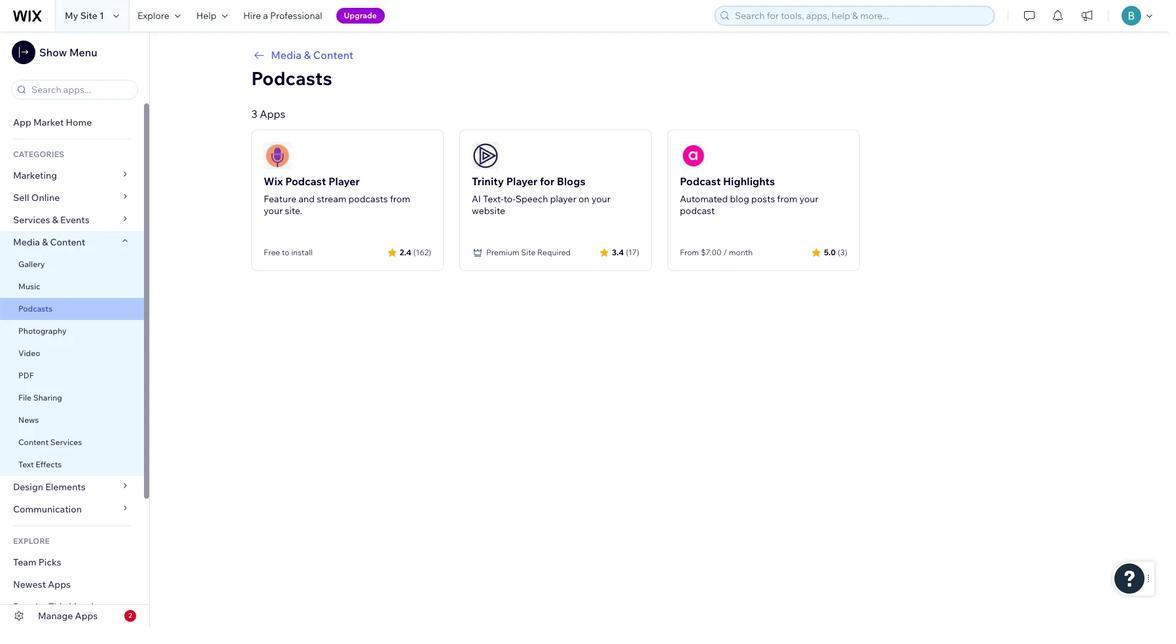 Task type: describe. For each thing, give the bounding box(es) containing it.
sharing
[[33, 393, 62, 403]]

events
[[60, 214, 90, 226]]

show menu
[[39, 46, 97, 59]]

hire a professional
[[243, 10, 322, 22]]

highlights
[[723, 175, 775, 188]]

file sharing
[[18, 393, 62, 403]]

my
[[65, 10, 78, 22]]

(162)
[[413, 247, 431, 257]]

online
[[31, 192, 60, 204]]

from inside podcast highlights automated blog posts from your podcast
[[777, 193, 798, 205]]

podcast highlights logo image
[[680, 142, 708, 170]]

/
[[724, 247, 727, 257]]

app
[[13, 117, 31, 128]]

newest apps
[[13, 579, 71, 590]]

site.
[[285, 205, 302, 217]]

photography link
[[0, 320, 144, 342]]

pdf link
[[0, 365, 144, 387]]

sell online link
[[0, 187, 144, 209]]

sidebar element
[[0, 31, 150, 627]]

gallery link
[[0, 253, 144, 276]]

explore
[[13, 536, 50, 546]]

3.4 (17)
[[612, 247, 640, 257]]

trinity player for blogs logo image
[[472, 142, 499, 170]]

apps for 3 apps
[[260, 107, 285, 120]]

free to install
[[264, 247, 313, 257]]

apps for newest apps
[[48, 579, 71, 590]]

communication link
[[0, 498, 144, 520]]

stream
[[317, 193, 347, 205]]

feature
[[264, 193, 297, 205]]

from
[[680, 247, 699, 257]]

professional
[[270, 10, 322, 22]]

pdf
[[18, 371, 34, 380]]

speech
[[516, 193, 548, 205]]

automated
[[680, 193, 728, 205]]

podcast highlights automated blog posts from your podcast
[[680, 175, 819, 217]]

home
[[66, 117, 92, 128]]

elements
[[45, 481, 86, 493]]

media inside sidebar element
[[13, 236, 40, 248]]

your inside wix podcast player feature and stream podcasts from your site.
[[264, 205, 283, 217]]

trinity player for blogs ai text-to-speech player on your website
[[472, 175, 611, 217]]

content services link
[[0, 431, 144, 454]]

premium site required
[[486, 247, 571, 257]]

explore
[[137, 10, 169, 22]]

blog
[[730, 193, 750, 205]]

install
[[291, 247, 313, 257]]

3
[[251, 107, 257, 120]]

communication
[[13, 503, 84, 515]]

to
[[282, 247, 289, 257]]

free
[[264, 247, 280, 257]]

2 horizontal spatial &
[[304, 48, 311, 62]]

popular this month link
[[0, 596, 144, 618]]

a
[[263, 10, 268, 22]]

posts
[[752, 193, 775, 205]]

popular this month
[[13, 601, 97, 613]]

popular
[[13, 601, 46, 613]]

manage apps
[[38, 610, 98, 622]]

video link
[[0, 342, 144, 365]]

0 horizontal spatial content
[[18, 437, 48, 447]]

market
[[33, 117, 64, 128]]

2
[[128, 611, 132, 620]]

wix
[[264, 175, 283, 188]]

premium
[[486, 247, 520, 257]]

1 horizontal spatial media
[[271, 48, 302, 62]]

manage
[[38, 610, 73, 622]]

media & content inside sidebar element
[[13, 236, 85, 248]]

content services
[[18, 437, 82, 447]]

text-
[[483, 193, 504, 205]]

show
[[39, 46, 67, 59]]

required
[[538, 247, 571, 257]]



Task type: locate. For each thing, give the bounding box(es) containing it.
text effects
[[18, 460, 62, 469]]

music
[[18, 281, 40, 291]]

podcast
[[285, 175, 326, 188], [680, 175, 721, 188]]

Search for tools, apps, help & more... field
[[731, 7, 990, 25]]

1 vertical spatial media & content
[[13, 236, 85, 248]]

2 player from the left
[[506, 175, 538, 188]]

0 horizontal spatial site
[[80, 10, 97, 22]]

Search apps... field
[[27, 81, 134, 99]]

hire a professional link
[[236, 0, 330, 31]]

0 horizontal spatial podcast
[[285, 175, 326, 188]]

0 vertical spatial media & content link
[[251, 47, 1068, 63]]

media & content
[[271, 48, 354, 62], [13, 236, 85, 248]]

team picks
[[13, 556, 61, 568]]

0 vertical spatial media
[[271, 48, 302, 62]]

your right posts
[[800, 193, 819, 205]]

site for my
[[80, 10, 97, 22]]

hire
[[243, 10, 261, 22]]

1 horizontal spatial media & content
[[271, 48, 354, 62]]

5.0
[[824, 247, 836, 257]]

&
[[304, 48, 311, 62], [52, 214, 58, 226], [42, 236, 48, 248]]

1 horizontal spatial apps
[[75, 610, 98, 622]]

blogs
[[557, 175, 586, 188]]

1 horizontal spatial &
[[52, 214, 58, 226]]

newest apps link
[[0, 573, 144, 596]]

content down news
[[18, 437, 48, 447]]

month
[[729, 247, 753, 257]]

1 vertical spatial podcasts
[[18, 304, 52, 314]]

media down hire a professional link
[[271, 48, 302, 62]]

apps
[[260, 107, 285, 120], [48, 579, 71, 590], [75, 610, 98, 622]]

ai
[[472, 193, 481, 205]]

1 horizontal spatial podcasts
[[251, 67, 332, 90]]

text
[[18, 460, 34, 469]]

from
[[390, 193, 410, 205], [777, 193, 798, 205]]

2 from from the left
[[777, 193, 798, 205]]

0 horizontal spatial apps
[[48, 579, 71, 590]]

0 vertical spatial podcasts
[[251, 67, 332, 90]]

& for "services & events" link
[[52, 214, 58, 226]]

trinity
[[472, 175, 504, 188]]

podcasts
[[251, 67, 332, 90], [18, 304, 52, 314]]

podcast
[[680, 205, 715, 217]]

1 horizontal spatial site
[[521, 247, 536, 257]]

player up speech
[[506, 175, 538, 188]]

player up stream
[[329, 175, 360, 188]]

media & content down professional
[[271, 48, 354, 62]]

1 vertical spatial &
[[52, 214, 58, 226]]

0 vertical spatial &
[[304, 48, 311, 62]]

website
[[472, 205, 505, 217]]

my site 1
[[65, 10, 104, 22]]

wix podcast player logo image
[[264, 142, 291, 170]]

apps right this
[[75, 610, 98, 622]]

sell online
[[13, 192, 60, 204]]

from right posts
[[777, 193, 798, 205]]

2 vertical spatial content
[[18, 437, 48, 447]]

1 horizontal spatial from
[[777, 193, 798, 205]]

site left 1
[[80, 10, 97, 22]]

menu
[[69, 46, 97, 59]]

1 vertical spatial media & content link
[[0, 231, 144, 253]]

sell
[[13, 192, 29, 204]]

1 horizontal spatial player
[[506, 175, 538, 188]]

news
[[18, 415, 39, 425]]

podcasts link
[[0, 298, 144, 320]]

0 horizontal spatial podcasts
[[18, 304, 52, 314]]

0 vertical spatial site
[[80, 10, 97, 22]]

2 horizontal spatial your
[[800, 193, 819, 205]]

1 from from the left
[[390, 193, 410, 205]]

for
[[540, 175, 555, 188]]

media up gallery
[[13, 236, 40, 248]]

1 vertical spatial content
[[50, 236, 85, 248]]

2 podcast from the left
[[680, 175, 721, 188]]

upgrade
[[344, 10, 377, 20]]

1 horizontal spatial media & content link
[[251, 47, 1068, 63]]

1
[[100, 10, 104, 22]]

0 horizontal spatial media
[[13, 236, 40, 248]]

services down "news" link
[[50, 437, 82, 447]]

2 horizontal spatial apps
[[260, 107, 285, 120]]

upgrade button
[[336, 8, 385, 24]]

player
[[550, 193, 577, 205]]

player inside wix podcast player feature and stream podcasts from your site.
[[329, 175, 360, 188]]

& for the left media & content link
[[42, 236, 48, 248]]

this
[[48, 601, 66, 613]]

(3)
[[838, 247, 848, 257]]

show menu button
[[12, 41, 97, 64]]

apps for manage apps
[[75, 610, 98, 622]]

from inside wix podcast player feature and stream podcasts from your site.
[[390, 193, 410, 205]]

1 player from the left
[[329, 175, 360, 188]]

player
[[329, 175, 360, 188], [506, 175, 538, 188]]

podcasts inside podcasts link
[[18, 304, 52, 314]]

(17)
[[626, 247, 640, 257]]

$7.00
[[701, 247, 722, 257]]

podcast inside podcast highlights automated blog posts from your podcast
[[680, 175, 721, 188]]

gallery
[[18, 259, 45, 269]]

news link
[[0, 409, 144, 431]]

your inside trinity player for blogs ai text-to-speech player on your website
[[592, 193, 611, 205]]

1 horizontal spatial content
[[50, 236, 85, 248]]

0 horizontal spatial &
[[42, 236, 48, 248]]

content up the gallery link
[[50, 236, 85, 248]]

site for premium
[[521, 247, 536, 257]]

0 vertical spatial services
[[13, 214, 50, 226]]

& down professional
[[304, 48, 311, 62]]

your right on
[[592, 193, 611, 205]]

video
[[18, 348, 40, 358]]

marketing
[[13, 170, 57, 181]]

design elements
[[13, 481, 86, 493]]

1 vertical spatial media
[[13, 236, 40, 248]]

5.0 (3)
[[824, 247, 848, 257]]

1 horizontal spatial your
[[592, 193, 611, 205]]

effects
[[36, 460, 62, 469]]

podcasts
[[349, 193, 388, 205]]

apps up this
[[48, 579, 71, 590]]

help button
[[188, 0, 236, 31]]

site right premium
[[521, 247, 536, 257]]

apps right the 3 in the top of the page
[[260, 107, 285, 120]]

& left events
[[52, 214, 58, 226]]

services & events
[[13, 214, 90, 226]]

newest
[[13, 579, 46, 590]]

content down the upgrade "button"
[[313, 48, 354, 62]]

0 vertical spatial content
[[313, 48, 354, 62]]

wix podcast player feature and stream podcasts from your site.
[[264, 175, 410, 217]]

2 vertical spatial apps
[[75, 610, 98, 622]]

media & content down "services & events"
[[13, 236, 85, 248]]

0 horizontal spatial media & content
[[13, 236, 85, 248]]

from right podcasts
[[390, 193, 410, 205]]

from $7.00 / month
[[680, 247, 753, 257]]

services
[[13, 214, 50, 226], [50, 437, 82, 447]]

0 horizontal spatial media & content link
[[0, 231, 144, 253]]

podcasts down music
[[18, 304, 52, 314]]

2 horizontal spatial content
[[313, 48, 354, 62]]

team
[[13, 556, 36, 568]]

podcast up and
[[285, 175, 326, 188]]

1 podcast from the left
[[285, 175, 326, 188]]

1 vertical spatial apps
[[48, 579, 71, 590]]

0 vertical spatial apps
[[260, 107, 285, 120]]

2.4
[[400, 247, 411, 257]]

& down "services & events"
[[42, 236, 48, 248]]

your left site.
[[264, 205, 283, 217]]

photography
[[18, 326, 67, 336]]

your inside podcast highlights automated blog posts from your podcast
[[800, 193, 819, 205]]

services down sell online
[[13, 214, 50, 226]]

file
[[18, 393, 31, 403]]

marketing link
[[0, 164, 144, 187]]

categories
[[13, 149, 64, 159]]

podcasts up 3 apps
[[251, 67, 332, 90]]

design
[[13, 481, 43, 493]]

1 vertical spatial site
[[521, 247, 536, 257]]

0 horizontal spatial your
[[264, 205, 283, 217]]

3 apps
[[251, 107, 285, 120]]

team picks link
[[0, 551, 144, 573]]

0 horizontal spatial player
[[329, 175, 360, 188]]

music link
[[0, 276, 144, 298]]

0 horizontal spatial from
[[390, 193, 410, 205]]

and
[[299, 193, 315, 205]]

player inside trinity player for blogs ai text-to-speech player on your website
[[506, 175, 538, 188]]

1 vertical spatial services
[[50, 437, 82, 447]]

app market home
[[13, 117, 92, 128]]

2 vertical spatial &
[[42, 236, 48, 248]]

your
[[592, 193, 611, 205], [800, 193, 819, 205], [264, 205, 283, 217]]

picks
[[38, 556, 61, 568]]

0 vertical spatial media & content
[[271, 48, 354, 62]]

podcast up the automated
[[680, 175, 721, 188]]

podcast inside wix podcast player feature and stream podcasts from your site.
[[285, 175, 326, 188]]

help
[[196, 10, 217, 22]]

1 horizontal spatial podcast
[[680, 175, 721, 188]]

media
[[271, 48, 302, 62], [13, 236, 40, 248]]



Task type: vqa. For each thing, say whether or not it's contained in the screenshot.
THE TEAM PICKS link
yes



